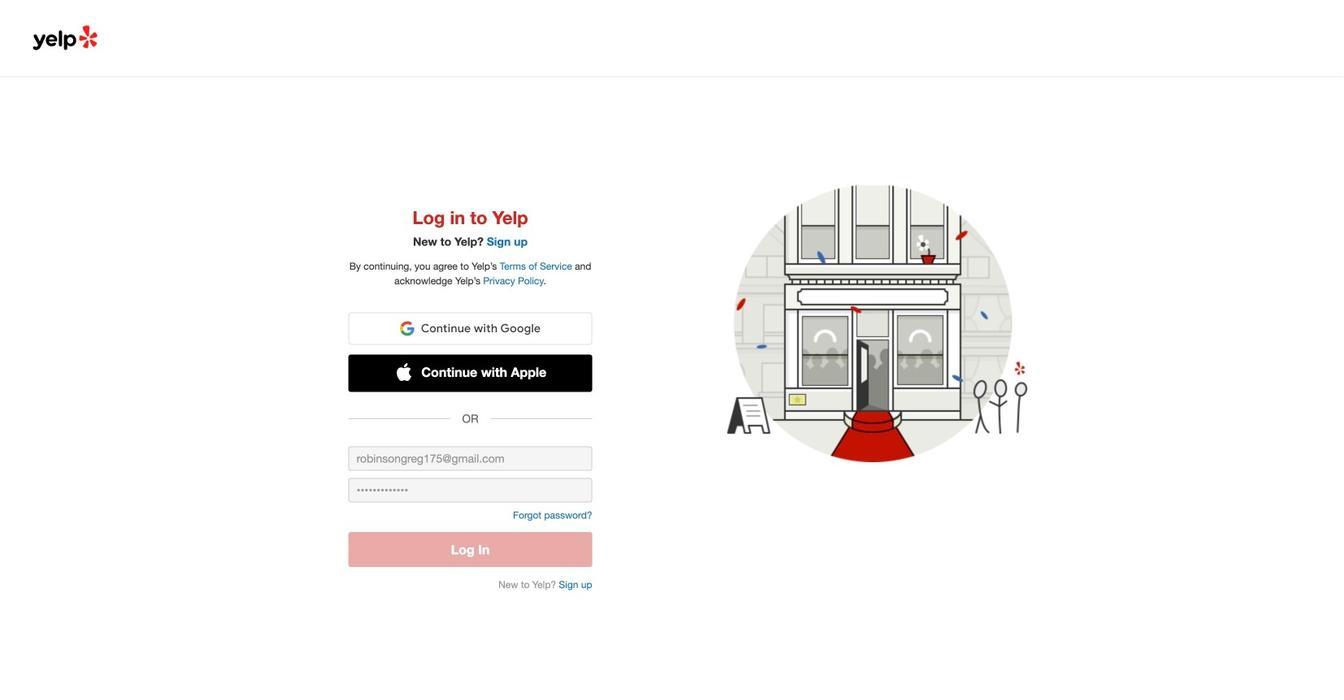Task type: vqa. For each thing, say whether or not it's contained in the screenshot.
EMAIL Email Field
yes



Task type: locate. For each thing, give the bounding box(es) containing it.
Password password field
[[349, 479, 592, 503]]



Task type: describe. For each thing, give the bounding box(es) containing it.
Email email field
[[349, 447, 592, 471]]



